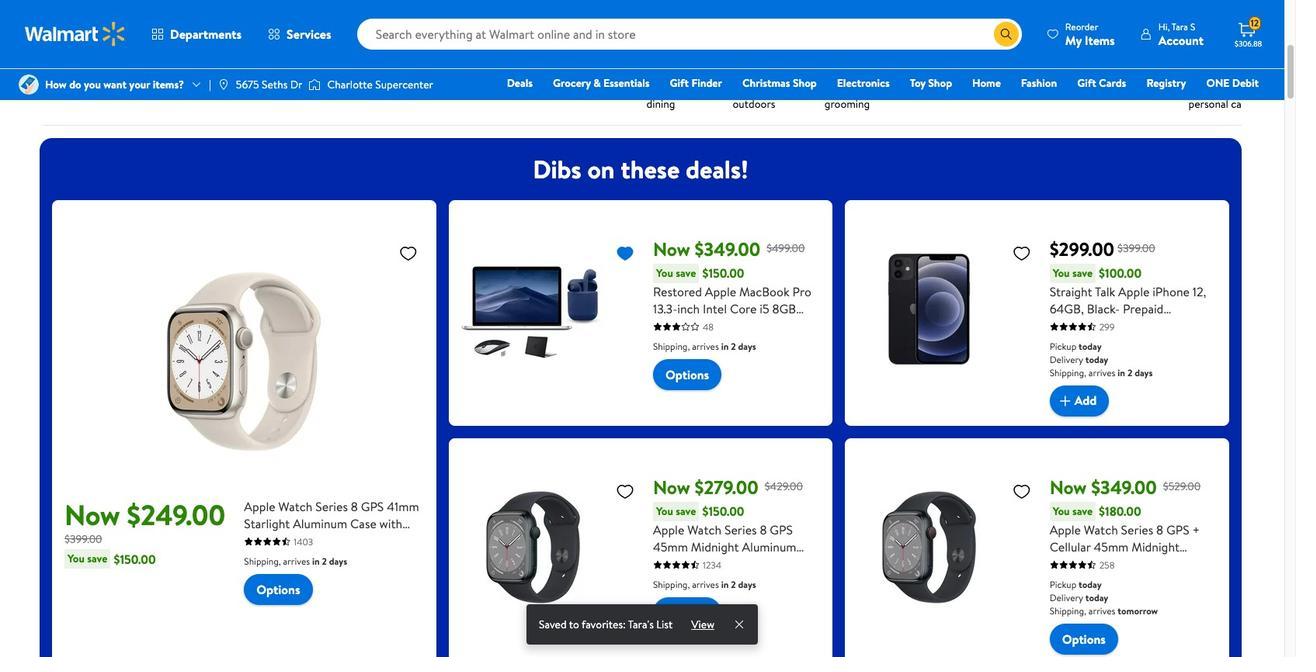 Task type: vqa. For each thing, say whether or not it's contained in the screenshot.


Task type: describe. For each thing, give the bounding box(es) containing it.
add to favorites list, apple watch series 8 gps 41mm starlight aluminum case with starlight sport band - s/m image
[[399, 244, 418, 263]]

core
[[730, 300, 757, 317]]

grooming
[[824, 96, 870, 112]]

options link for now $279.00 $429.00
[[653, 598, 722, 629]]

with inside you save $150.00 apple watch series 8 gps 45mm midnight aluminum case with midnight sport band - m/l
[[682, 556, 705, 573]]

black-
[[1087, 300, 1120, 317]]

certified
[[714, 369, 762, 386]]

5675
[[236, 77, 259, 92]]

food link
[[900, 25, 981, 101]]

christmas shop
[[742, 75, 817, 91]]

Walmart Site-Wide search field
[[357, 19, 1022, 50]]

dibs
[[533, 152, 581, 186]]

- inside you save $150.00 apple watch series 8 gps 45mm midnight aluminum case with midnight sport band - m/l
[[653, 573, 658, 590]]

grocery & essentials link
[[546, 75, 657, 92]]

flash deals
[[169, 85, 221, 101]]

s/m
[[363, 532, 385, 549]]

pickup today delivery today shipping, arrives in 2 days
[[1050, 340, 1153, 379]]

reorder my items
[[1065, 20, 1115, 49]]

1 horizontal spatial home
[[972, 75, 1001, 91]]

with inside "you save $180.00 apple watch series 8 gps + cellular 45mm midnight aluminum case with midnight sport band - m/l"
[[1136, 556, 1159, 573]]

64gb,
[[1050, 300, 1084, 317]]

2 down ssd
[[731, 340, 736, 353]]

aluminum inside you save $150.00 apple watch series 8 gps 45mm midnight aluminum case with midnight sport band - m/l
[[742, 539, 796, 556]]

grocery
[[553, 75, 591, 91]]

2 inside pickup today delivery today shipping, arrives in 2 days
[[1127, 366, 1132, 379]]

 image for how
[[19, 75, 39, 95]]

new deals
[[78, 85, 126, 101]]

sports
[[734, 85, 764, 101]]

essentials
[[603, 75, 650, 91]]

& for personal
[[1238, 85, 1245, 101]]

add to favorites list, straight talk apple iphone 12, 64gb, black- prepaid smartphone [locked to straight talk] image
[[1012, 244, 1031, 263]]

add to favorites list, apple watch series 8 gps 45mm midnight aluminum case with midnight sport band - m/l image
[[616, 482, 634, 501]]

you save $180.00 apple watch series 8 gps + cellular 45mm midnight aluminum case with midnight sport band - m/l
[[1050, 503, 1210, 590]]

series for now $279.00
[[724, 522, 757, 539]]

mouse,
[[653, 351, 692, 369]]

watch inside apple watch series 8 gps 41mm starlight aluminum case with starlight sport band - s/m
[[278, 498, 313, 515]]

- inside apple watch series 8 gps 41mm starlight aluminum case with starlight sport band - s/m
[[356, 532, 360, 549]]

1234
[[703, 559, 721, 572]]

1 horizontal spatial fashion
[[1021, 75, 1057, 91]]

Search search field
[[357, 19, 1022, 50]]

christmas shop link
[[735, 75, 824, 92]]

add button
[[1050, 386, 1109, 417]]

watch for now $279.00
[[687, 522, 721, 539]]

case,
[[728, 334, 757, 351]]

1403
[[294, 535, 313, 549]]

shop holiday decor. image
[[1099, 25, 1155, 81]]

s
[[1190, 20, 1195, 33]]

options for now $349.00 $529.00
[[1062, 631, 1106, 648]]

video games
[[1003, 85, 1064, 101]]

new deals link
[[61, 25, 142, 101]]

0 horizontal spatial home link
[[434, 25, 515, 101]]

hi, tara s account
[[1158, 20, 1204, 49]]

wellness & personal care
[[1188, 85, 1251, 112]]

& for dining
[[677, 85, 684, 101]]

shipping, inside pickup today delivery today shipping, arrives in 2 days
[[1050, 366, 1086, 379]]

sport inside apple watch series 8 gps 41mm starlight aluminum case with starlight sport band - s/m
[[293, 532, 323, 549]]

save for $299.00 $399.00
[[1072, 265, 1093, 281]]

gift finder
[[670, 75, 722, 91]]

now $249.00 $399.00 you save $150.00
[[64, 496, 225, 568]]

wellness & personal care link
[[1180, 25, 1260, 112]]

wellness
[[1195, 85, 1235, 101]]

view button
[[685, 605, 721, 645]]

ssd
[[721, 317, 743, 334]]

iphone
[[1153, 283, 1190, 300]]

toy
[[910, 75, 926, 91]]

flash deals image
[[167, 25, 223, 81]]

smartphone
[[1050, 317, 1115, 334]]

1 horizontal spatial home link
[[965, 75, 1008, 92]]

watch for now $349.00
[[1084, 522, 1118, 539]]

view
[[691, 617, 714, 633]]

personal
[[1188, 96, 1228, 112]]

how
[[45, 77, 67, 92]]

299
[[1099, 320, 1115, 334]]

45mm inside you save $150.00 apple watch series 8 gps 45mm midnight aluminum case with midnight sport band - m/l
[[653, 539, 688, 556]]

series for now $349.00
[[1121, 522, 1153, 539]]

walmart image
[[25, 22, 126, 47]]

tech link
[[341, 25, 422, 101]]

flash
[[169, 85, 193, 101]]

midnight up close image
[[708, 556, 756, 573]]

shop toys. image
[[260, 25, 316, 81]]

account
[[1158, 31, 1204, 49]]

$299.00
[[1050, 236, 1114, 262]]

 image for 5675
[[217, 78, 230, 91]]

gift cards
[[1077, 75, 1126, 91]]

0 horizontal spatial fashion
[[550, 85, 585, 101]]

apple inside apple watch series 8 gps 41mm starlight aluminum case with starlight sport band - s/m
[[244, 498, 275, 515]]

gps for now $349.00
[[1166, 522, 1189, 539]]

$306.88
[[1235, 38, 1262, 49]]

christmas
[[742, 75, 790, 91]]

case inside you save $150.00 apple watch series 8 gps 45mm midnight aluminum case with midnight sport band - m/l
[[653, 556, 679, 573]]

sport inside "you save $180.00 apple watch series 8 gps + cellular 45mm midnight aluminum case with midnight sport band - m/l"
[[1050, 573, 1079, 590]]

2 starlight from the top
[[244, 532, 290, 549]]

arrives down 1403 in the left of the page
[[283, 555, 310, 568]]

8 for now $349.00
[[1156, 522, 1163, 539]]

m/l inside you save $150.00 apple watch series 8 gps 45mm midnight aluminum case with midnight sport band - m/l
[[661, 573, 682, 590]]

talk]
[[1095, 334, 1119, 351]]

seasonal
[[1091, 85, 1132, 101]]

gift for gift cards
[[1077, 75, 1096, 91]]

charlotte
[[327, 77, 373, 92]]

0 horizontal spatial deals
[[195, 85, 221, 101]]

now for now $349.00 $499.00
[[653, 236, 690, 262]]

apple watch series 8 gps 41mm starlight aluminum case with starlight sport band - s/m
[[244, 498, 419, 549]]

macbook
[[739, 283, 790, 300]]

shop tech. image
[[353, 25, 409, 81]]

kitchen
[[638, 85, 674, 101]]

days inside pickup today delivery today shipping, arrives in 2 days
[[1135, 366, 1153, 379]]

next slide for chipmodulewithimages list image
[[1192, 50, 1229, 87]]

cellular
[[1050, 539, 1091, 556]]

dibs on these deals!
[[533, 152, 748, 186]]

now for now $249.00 $399.00 you save $150.00
[[64, 496, 120, 535]]

apple inside you save $100.00 straight talk apple iphone 12, 64gb, black- prepaid smartphone [locked to straight talk]
[[1118, 283, 1150, 300]]

bluetooth/wireless
[[695, 351, 798, 369]]

1 vertical spatial shipping, arrives in 2 days
[[244, 555, 347, 568]]

now for now $279.00 $429.00
[[653, 474, 690, 501]]

45mm inside "you save $180.00 apple watch series 8 gps + cellular 45mm midnight aluminum case with midnight sport band - m/l"
[[1094, 539, 1129, 556]]

gps for now $279.00
[[770, 522, 793, 539]]

12
[[1251, 16, 1259, 30]]

now $349.00 $529.00
[[1050, 474, 1201, 501]]

$150.00 for $279.00
[[702, 503, 744, 520]]

tomorrow
[[1118, 605, 1158, 618]]

express
[[653, 386, 694, 403]]

$399.00 inside now $249.00 $399.00 you save $150.00
[[64, 532, 102, 547]]

options for now $279.00 $429.00
[[665, 605, 709, 622]]

delivery for $299.00
[[1050, 353, 1083, 366]]

5675 seths dr
[[236, 77, 302, 92]]

now $279.00 $429.00
[[653, 474, 803, 501]]

now for now $349.00 $529.00
[[1050, 474, 1087, 501]]

i5
[[760, 300, 769, 317]]

$529.00
[[1163, 479, 1201, 495]]

deals
[[102, 85, 126, 101]]

$150.00 inside now $249.00 $399.00 you save $150.00
[[114, 551, 156, 568]]

saved to favorites: tara's list
[[539, 617, 673, 633]]

favorites:
[[582, 617, 626, 633]]

electronics
[[837, 75, 890, 91]]

12,
[[1193, 283, 1206, 300]]

options link down 1403 in the left of the page
[[244, 574, 313, 605]]

toys
[[278, 85, 298, 101]]

dining
[[646, 96, 675, 112]]

band inside apple watch series 8 gps 41mm starlight aluminum case with starlight sport band - s/m
[[326, 532, 353, 549]]

Search in deals search field
[[40, 0, 509, 0]]

inch
[[677, 300, 700, 317]]

home image
[[446, 25, 502, 81]]

8 inside apple watch series 8 gps 41mm starlight aluminum case with starlight sport band - s/m
[[351, 498, 358, 515]]

& for grooming
[[861, 85, 868, 101]]

pickup for now
[[1050, 578, 1076, 591]]

in inside pickup today delivery today shipping, arrives in 2 days
[[1118, 366, 1125, 379]]

electronics link
[[830, 75, 897, 92]]

walmart+
[[1212, 97, 1259, 113]]

band inside "you save $180.00 apple watch series 8 gps + cellular 45mm midnight aluminum case with midnight sport band - m/l"
[[1082, 573, 1109, 590]]

tara
[[1172, 20, 1188, 33]]



Task type: locate. For each thing, give the bounding box(es) containing it.
sport inside you save $150.00 apple watch series 8 gps 45mm midnight aluminum case with midnight sport band - m/l
[[759, 556, 789, 573]]

1 horizontal spatial series
[[724, 522, 757, 539]]

options link down bundle:
[[653, 359, 722, 390]]

0 vertical spatial $150.00
[[702, 265, 744, 282]]

-
[[356, 532, 360, 549], [653, 573, 658, 590], [1112, 573, 1117, 590]]

shipping, arrives in 2 days down 1234
[[653, 578, 756, 591]]

0 horizontal spatial series
[[315, 498, 348, 515]]

$150.00 for $349.00
[[702, 265, 744, 282]]

airbuds
[[653, 369, 694, 386]]

want
[[103, 77, 127, 92]]

0 horizontal spatial band
[[326, 532, 353, 549]]

2 pickup from the top
[[1050, 578, 1076, 591]]

seths
[[262, 77, 288, 92]]

0 horizontal spatial -
[[356, 532, 360, 549]]

1 vertical spatial $399.00
[[64, 532, 102, 547]]

shop for toy shop
[[928, 75, 952, 91]]

search icon image
[[1000, 28, 1012, 40]]

2 inside you save $150.00 restored apple macbook pro 13.3-inch intel core i5 8gb ram 128gb ssd mac os bundle: black case, wireless mouse, bluetooth/wireless airbuds by certified 2 day express (refurbished)
[[765, 369, 772, 386]]

straight left talk
[[1050, 283, 1092, 300]]

sport left s/m
[[293, 532, 323, 549]]

pickup inside pickup today delivery today shipping, arrives in 2 days
[[1050, 340, 1076, 353]]

$429.00
[[765, 479, 803, 495]]

you inside "you save $180.00 apple watch series 8 gps + cellular 45mm midnight aluminum case with midnight sport band - m/l"
[[1053, 504, 1070, 519]]

decor
[[1135, 85, 1162, 101]]

gift cards link
[[1070, 75, 1133, 92]]

one debit link
[[1199, 75, 1266, 92]]

to right the [locked
[[1163, 317, 1175, 334]]

$150.00 down $279.00
[[702, 503, 744, 520]]

$100.00
[[1099, 265, 1142, 282]]

1 horizontal spatial band
[[792, 556, 819, 573]]

8 down $429.00
[[760, 522, 767, 539]]

dr
[[290, 77, 302, 92]]

shipping, arrives in 2 days
[[653, 340, 756, 353], [244, 555, 347, 568], [653, 578, 756, 591]]

$150.00 down now $349.00 $499.00 at right top
[[702, 265, 744, 282]]

home down the home image
[[460, 85, 489, 101]]

$399.00 inside '$299.00 $399.00'
[[1117, 241, 1155, 256]]

& inside "wellness & personal care"
[[1238, 85, 1245, 101]]

options down pickup today delivery today shipping, arrives tomorrow
[[1062, 631, 1106, 648]]

options up express
[[665, 366, 709, 383]]

gps left 41mm
[[361, 498, 384, 515]]

watch up 1403 in the left of the page
[[278, 498, 313, 515]]

1 m/l from the left
[[661, 573, 682, 590]]

1 horizontal spatial $349.00
[[1091, 474, 1157, 501]]

arrives left tomorrow
[[1089, 605, 1115, 618]]

sport down cellular
[[1050, 573, 1079, 590]]

1 horizontal spatial sport
[[759, 556, 789, 573]]

close image
[[733, 619, 745, 631]]

& for outdoors
[[767, 85, 774, 101]]

- inside "you save $180.00 apple watch series 8 gps + cellular 45mm midnight aluminum case with midnight sport band - m/l"
[[1112, 573, 1117, 590]]

2 vertical spatial $150.00
[[114, 551, 156, 568]]

shop kitchen and dining. image
[[633, 25, 689, 81]]

you save $150.00 apple watch series 8 gps 45mm midnight aluminum case with midnight sport band - m/l
[[653, 503, 819, 590]]

pickup for $299.00
[[1050, 340, 1076, 353]]

ram
[[653, 317, 680, 334]]

 image right '|'
[[217, 78, 230, 91]]

watch up 1234
[[687, 522, 721, 539]]

1 vertical spatial to
[[569, 617, 579, 633]]

2 horizontal spatial band
[[1082, 573, 1109, 590]]

pickup down cellular
[[1050, 578, 1076, 591]]

1 vertical spatial $349.00
[[1091, 474, 1157, 501]]

0 horizontal spatial fashion link
[[527, 25, 608, 101]]

0 horizontal spatial home
[[460, 85, 489, 101]]

watch inside you save $150.00 apple watch series 8 gps 45mm midnight aluminum case with midnight sport band - m/l
[[687, 522, 721, 539]]

aluminum inside "you save $180.00 apple watch series 8 gps + cellular 45mm midnight aluminum case with midnight sport band - m/l"
[[1050, 556, 1104, 573]]

0 horizontal spatial aluminum
[[293, 515, 347, 532]]

[locked
[[1118, 317, 1161, 334]]

shipping, arrives in 2 days down 1403 in the left of the page
[[244, 555, 347, 568]]

2 gift from the left
[[1077, 75, 1096, 91]]

midnight down + at right
[[1162, 556, 1210, 573]]

shop video games. image
[[1006, 25, 1061, 81]]

add to favorites list, apple watch series 8 gps + cellular 45mm midnight aluminum case with midnight sport band - m/l image
[[1012, 482, 1031, 501]]

shipping, arrives in 2 days for now $279.00
[[653, 578, 756, 591]]

$249.00
[[127, 496, 225, 535]]

list
[[656, 617, 673, 633]]

straight
[[1050, 283, 1092, 300], [1050, 334, 1092, 351]]

midnight up 1234
[[691, 539, 739, 556]]

1 gift from the left
[[670, 75, 689, 91]]

in down the 'talk]'
[[1118, 366, 1125, 379]]

& inside sports & outdoors
[[767, 85, 774, 101]]

band
[[326, 532, 353, 549], [792, 556, 819, 573], [1082, 573, 1109, 590]]

shop fashion. image
[[540, 25, 596, 81]]

gps left + at right
[[1166, 522, 1189, 539]]

shop for christmas shop
[[793, 75, 817, 91]]

2 horizontal spatial sport
[[1050, 573, 1079, 590]]

2 horizontal spatial gps
[[1166, 522, 1189, 539]]

$180.00
[[1099, 503, 1141, 520]]

1 horizontal spatial 45mm
[[1094, 539, 1129, 556]]

gps inside you save $150.00 apple watch series 8 gps 45mm midnight aluminum case with midnight sport band - m/l
[[770, 522, 793, 539]]

home link right supercenter at the top of page
[[434, 25, 515, 101]]

- down 258
[[1112, 573, 1117, 590]]

2 horizontal spatial with
[[1136, 556, 1159, 573]]

1 shop from the left
[[793, 75, 817, 91]]

case inside apple watch series 8 gps 41mm starlight aluminum case with starlight sport band - s/m
[[350, 515, 376, 532]]

delivery for now $349.00
[[1050, 591, 1083, 605]]

deals left grocery at the left top of the page
[[507, 75, 533, 91]]

2 horizontal spatial series
[[1121, 522, 1153, 539]]

$399.00
[[1117, 241, 1155, 256], [64, 532, 102, 547]]

add
[[1074, 392, 1097, 410]]

0 vertical spatial $399.00
[[1117, 241, 1155, 256]]

1 horizontal spatial gift
[[1077, 75, 1096, 91]]

in down 1234
[[721, 578, 729, 591]]

mac
[[746, 317, 769, 334]]

days down the [locked
[[1135, 366, 1153, 379]]

food
[[928, 85, 952, 101]]

& for essentials
[[593, 75, 601, 91]]

series inside "you save $180.00 apple watch series 8 gps + cellular 45mm midnight aluminum case with midnight sport band - m/l"
[[1121, 522, 1153, 539]]

band inside you save $150.00 apple watch series 8 gps 45mm midnight aluminum case with midnight sport band - m/l
[[792, 556, 819, 573]]

aluminum up 1403 in the left of the page
[[293, 515, 347, 532]]

0 vertical spatial delivery
[[1050, 353, 1083, 366]]

0 horizontal spatial $399.00
[[64, 532, 102, 547]]

 image left "how"
[[19, 75, 39, 95]]

2 straight from the top
[[1050, 334, 1092, 351]]

case left 1234
[[653, 556, 679, 573]]

1 horizontal spatial -
[[653, 573, 658, 590]]

fashion link
[[527, 25, 608, 101], [1014, 75, 1064, 92]]

0 horizontal spatial $349.00
[[695, 236, 760, 262]]

delivery down smartphone
[[1050, 353, 1083, 366]]

new
[[78, 85, 99, 101]]

delivery down cellular
[[1050, 591, 1083, 605]]

$150.00 down $249.00 on the left of page
[[114, 551, 156, 568]]

 image
[[19, 75, 39, 95], [217, 78, 230, 91]]

0 horizontal spatial gps
[[361, 498, 384, 515]]

1 horizontal spatial with
[[682, 556, 705, 573]]

new deals image
[[74, 25, 130, 81]]

arrives inside pickup today delivery today shipping, arrives in 2 days
[[1089, 366, 1115, 379]]

in
[[721, 340, 729, 353], [1118, 366, 1125, 379], [312, 555, 320, 568], [721, 578, 729, 591]]

registry link
[[1139, 75, 1193, 92]]

midnight
[[691, 539, 739, 556], [1132, 539, 1180, 556], [708, 556, 756, 573], [1162, 556, 1210, 573]]

gps down $429.00
[[770, 522, 793, 539]]

registry
[[1146, 75, 1186, 91]]

case left 41mm
[[350, 515, 376, 532]]

finder
[[691, 75, 722, 91]]

gift inside gift cards link
[[1077, 75, 1096, 91]]

save inside "you save $180.00 apple watch series 8 gps + cellular 45mm midnight aluminum case with midnight sport band - m/l"
[[1072, 504, 1093, 519]]

supercenter
[[375, 77, 433, 92]]

save
[[676, 265, 696, 281], [1072, 265, 1093, 281], [676, 504, 696, 519], [1072, 504, 1093, 519], [87, 551, 108, 567]]

0 vertical spatial shipping, arrives in 2 days
[[653, 340, 756, 353]]

48
[[703, 320, 714, 334]]

0 horizontal spatial to
[[569, 617, 579, 633]]

delivery
[[1050, 353, 1083, 366], [1050, 591, 1083, 605]]

you for now $349.00 $529.00
[[1053, 504, 1070, 519]]

1 straight from the top
[[1050, 283, 1092, 300]]

1 horizontal spatial deals
[[507, 75, 533, 91]]

arrives down '48'
[[692, 340, 719, 353]]

series down the now $279.00 $429.00
[[724, 522, 757, 539]]

shop food. image
[[912, 25, 968, 81]]

arrives down 1234
[[692, 578, 719, 591]]

sport right 1234
[[759, 556, 789, 573]]

save inside you save $150.00 restored apple macbook pro 13.3-inch intel core i5 8gb ram 128gb ssd mac os bundle: black case, wireless mouse, bluetooth/wireless airbuds by certified 2 day express (refurbished)
[[676, 265, 696, 281]]

options for now $349.00 $499.00
[[665, 366, 709, 383]]

case inside "you save $180.00 apple watch series 8 gps + cellular 45mm midnight aluminum case with midnight sport band - m/l"
[[1107, 556, 1133, 573]]

watch down $180.00
[[1084, 522, 1118, 539]]

1 horizontal spatial $399.00
[[1117, 241, 1155, 256]]

& inside kitchen & dining
[[677, 85, 684, 101]]

1 horizontal spatial 8
[[760, 522, 767, 539]]

1 vertical spatial pickup
[[1050, 578, 1076, 591]]

2 horizontal spatial 8
[[1156, 522, 1163, 539]]

options link left close image
[[653, 598, 722, 629]]

save for now $279.00 $429.00
[[676, 504, 696, 519]]

options link for now $349.00 $499.00
[[653, 359, 722, 390]]

2 delivery from the top
[[1050, 591, 1083, 605]]

days up close image
[[738, 578, 756, 591]]

shipping, arrives in 2 days down '48'
[[653, 340, 756, 353]]

gps inside "you save $180.00 apple watch series 8 gps + cellular 45mm midnight aluminum case with midnight sport band - m/l"
[[1166, 522, 1189, 539]]

now
[[653, 236, 690, 262], [653, 474, 690, 501], [1050, 474, 1087, 501], [64, 496, 120, 535]]

care
[[1231, 96, 1251, 112]]

arrives down the 'talk]'
[[1089, 366, 1115, 379]]

to right saved
[[569, 617, 579, 633]]

days down apple watch series 8 gps 41mm starlight aluminum case with starlight sport band - s/m
[[329, 555, 347, 568]]

pickup inside pickup today delivery today shipping, arrives tomorrow
[[1050, 578, 1076, 591]]

services
[[287, 26, 331, 43]]

to
[[1163, 317, 1175, 334], [569, 617, 579, 633]]

1 horizontal spatial gps
[[770, 522, 793, 539]]

13.3-
[[653, 300, 677, 317]]

watch inside "you save $180.00 apple watch series 8 gps + cellular 45mm midnight aluminum case with midnight sport band - m/l"
[[1084, 522, 1118, 539]]

games
[[1033, 85, 1064, 101]]

series
[[315, 498, 348, 515], [724, 522, 757, 539], [1121, 522, 1153, 539]]

options down 1403 in the left of the page
[[257, 581, 300, 598]]

series inside apple watch series 8 gps 41mm starlight aluminum case with starlight sport band - s/m
[[315, 498, 348, 515]]

straight down 64gb,
[[1050, 334, 1092, 351]]

- up list
[[653, 573, 658, 590]]

you inside you save $150.00 apple watch series 8 gps 45mm midnight aluminum case with midnight sport band - m/l
[[656, 504, 673, 519]]

now inside now $249.00 $399.00 you save $150.00
[[64, 496, 120, 535]]

apple inside you save $150.00 restored apple macbook pro 13.3-inch intel core i5 8gb ram 128gb ssd mac os bundle: black case, wireless mouse, bluetooth/wireless airbuds by certified 2 day express (refurbished)
[[705, 283, 736, 300]]

beauty & grooming
[[824, 85, 870, 112]]

home left video
[[972, 75, 1001, 91]]

options right tara's
[[665, 605, 709, 622]]

2 horizontal spatial aluminum
[[1050, 556, 1104, 573]]

arrives
[[692, 340, 719, 353], [1089, 366, 1115, 379], [283, 555, 310, 568], [692, 578, 719, 591], [1089, 605, 1115, 618]]

add to cart image
[[1056, 392, 1074, 410]]

items?
[[153, 77, 184, 92]]

aluminum
[[293, 515, 347, 532], [742, 539, 796, 556], [1050, 556, 1104, 573]]

pro
[[793, 283, 811, 300]]

0 horizontal spatial case
[[350, 515, 376, 532]]

apple inside you save $150.00 apple watch series 8 gps 45mm midnight aluminum case with midnight sport band - m/l
[[653, 522, 684, 539]]

your
[[129, 77, 150, 92]]

& inside beauty & grooming
[[861, 85, 868, 101]]

0 vertical spatial pickup
[[1050, 340, 1076, 353]]

you
[[84, 77, 101, 92]]

video games link
[[993, 25, 1074, 101]]

1 horizontal spatial aluminum
[[742, 539, 796, 556]]

2 horizontal spatial -
[[1112, 573, 1117, 590]]

save for now $349.00 $529.00
[[1072, 504, 1093, 519]]

$349.00 up macbook
[[695, 236, 760, 262]]

apple inside "you save $180.00 apple watch series 8 gps + cellular 45mm midnight aluminum case with midnight sport band - m/l"
[[1050, 522, 1081, 539]]

m/l up list
[[661, 573, 682, 590]]

black
[[696, 334, 725, 351]]

options link for now $349.00 $529.00
[[1050, 624, 1118, 655]]

1 horizontal spatial shop
[[928, 75, 952, 91]]

$279.00
[[695, 474, 758, 501]]

+
[[1192, 522, 1200, 539]]

series inside you save $150.00 apple watch series 8 gps 45mm midnight aluminum case with midnight sport band - m/l
[[724, 522, 757, 539]]

2 down apple watch series 8 gps 41mm starlight aluminum case with starlight sport band - s/m
[[322, 555, 327, 568]]

deals right the flash
[[195, 85, 221, 101]]

2 vertical spatial shipping, arrives in 2 days
[[653, 578, 756, 591]]

$150.00 inside you save $150.00 apple watch series 8 gps 45mm midnight aluminum case with midnight sport band - m/l
[[702, 503, 744, 520]]

shop sports and outdoors. image
[[726, 25, 782, 81]]

gps
[[361, 498, 384, 515], [770, 522, 793, 539], [1166, 522, 1189, 539]]

gift finder link
[[663, 75, 729, 92]]

1 delivery from the top
[[1050, 353, 1083, 366]]

you for $299.00 $399.00
[[1053, 265, 1070, 281]]

toy shop link
[[903, 75, 959, 92]]

8gb
[[772, 300, 796, 317]]

1 45mm from the left
[[653, 539, 688, 556]]

save inside you save $150.00 apple watch series 8 gps 45mm midnight aluminum case with midnight sport band - m/l
[[676, 504, 696, 519]]

0 horizontal spatial with
[[379, 515, 402, 532]]

0 horizontal spatial shop
[[793, 75, 817, 91]]

2 shop from the left
[[928, 75, 952, 91]]

2 horizontal spatial case
[[1107, 556, 1133, 573]]

2 m/l from the left
[[1120, 573, 1142, 590]]

0 vertical spatial $349.00
[[695, 236, 760, 262]]

save for now $349.00 $499.00
[[676, 265, 696, 281]]

deals link
[[500, 75, 540, 92]]

2 left day
[[765, 369, 772, 386]]

series left 41mm
[[315, 498, 348, 515]]

m/l inside "you save $180.00 apple watch series 8 gps + cellular 45mm midnight aluminum case with midnight sport band - m/l"
[[1120, 573, 1142, 590]]

you inside you save $150.00 restored apple macbook pro 13.3-inch intel core i5 8gb ram 128gb ssd mac os bundle: black case, wireless mouse, bluetooth/wireless airbuds by certified 2 day express (refurbished)
[[656, 265, 673, 281]]

0 horizontal spatial 45mm
[[653, 539, 688, 556]]

shipping, inside pickup today delivery today shipping, arrives tomorrow
[[1050, 605, 1086, 618]]

gps inside apple watch series 8 gps 41mm starlight aluminum case with starlight sport band - s/m
[[361, 498, 384, 515]]

0 vertical spatial straight
[[1050, 283, 1092, 300]]

8 for now $279.00
[[760, 522, 767, 539]]

0 horizontal spatial  image
[[19, 75, 39, 95]]

cards
[[1099, 75, 1126, 91]]

aluminum up pickup today delivery today shipping, arrives tomorrow
[[1050, 556, 1104, 573]]

1 starlight from the top
[[244, 515, 290, 532]]

restored
[[653, 283, 702, 300]]

midnight left + at right
[[1132, 539, 1180, 556]]

services button
[[255, 16, 344, 53]]

1 horizontal spatial  image
[[217, 78, 230, 91]]

0 horizontal spatial m/l
[[661, 573, 682, 590]]

m/l up tomorrow
[[1120, 573, 1142, 590]]

8 left + at right
[[1156, 522, 1163, 539]]

$349.00 for now $349.00 $529.00
[[1091, 474, 1157, 501]]

you for now $279.00 $429.00
[[656, 504, 673, 519]]

sports & outdoors link
[[714, 25, 794, 112]]

1 vertical spatial $150.00
[[702, 503, 744, 520]]

0 horizontal spatial sport
[[293, 532, 323, 549]]

- left s/m
[[356, 532, 360, 549]]

os
[[772, 317, 789, 334]]

 image
[[309, 77, 321, 92]]

my
[[1065, 31, 1082, 49]]

1 horizontal spatial fashion link
[[1014, 75, 1064, 92]]

days down mac
[[738, 340, 756, 353]]

save inside you save $100.00 straight talk apple iphone 12, 64gb, black- prepaid smartphone [locked to straight talk]
[[1072, 265, 1093, 281]]

prepaid
[[1123, 300, 1164, 317]]

0 horizontal spatial 8
[[351, 498, 358, 515]]

in down 1403 in the left of the page
[[312, 555, 320, 568]]

remove from favorites list, restored apple macbook pro 13.3-inch intel core i5 8gb ram 128gb ssd mac os bundle: black case, wireless mouse, bluetooth/wireless airbuds by certified 2 day express (refurbished) image
[[616, 244, 634, 263]]

save inside now $249.00 $399.00 you save $150.00
[[87, 551, 108, 567]]

shop beauty and grooming. image
[[819, 25, 875, 81]]

delivery inside pickup today delivery today shipping, arrives tomorrow
[[1050, 591, 1083, 605]]

on
[[587, 152, 615, 186]]

series down $180.00
[[1121, 522, 1153, 539]]

0 horizontal spatial gift
[[670, 75, 689, 91]]

shop inside "link"
[[793, 75, 817, 91]]

delivery inside pickup today delivery today shipping, arrives in 2 days
[[1050, 353, 1083, 366]]

arrives inside pickup today delivery today shipping, arrives tomorrow
[[1089, 605, 1115, 618]]

one
[[1206, 75, 1230, 91]]

these
[[621, 152, 680, 186]]

$150.00 inside you save $150.00 restored apple macbook pro 13.3-inch intel core i5 8gb ram 128gb ssd mac os bundle: black case, wireless mouse, bluetooth/wireless airbuds by certified 2 day express (refurbished)
[[702, 265, 744, 282]]

to inside you save $100.00 straight talk apple iphone 12, 64gb, black- prepaid smartphone [locked to straight talk]
[[1163, 317, 1175, 334]]

pickup down smartphone
[[1050, 340, 1076, 353]]

gift inside gift finder link
[[670, 75, 689, 91]]

0 horizontal spatial watch
[[278, 498, 313, 515]]

1 vertical spatial delivery
[[1050, 591, 1083, 605]]

0 vertical spatial to
[[1163, 317, 1175, 334]]

walmart+ link
[[1205, 96, 1266, 113]]

shop right toy
[[928, 75, 952, 91]]

8 inside "you save $180.00 apple watch series 8 gps + cellular 45mm midnight aluminum case with midnight sport band - m/l"
[[1156, 522, 1163, 539]]

grocery & essentials
[[553, 75, 650, 91]]

1 pickup from the top
[[1050, 340, 1076, 353]]

in down ssd
[[721, 340, 729, 353]]

deals!
[[686, 152, 748, 186]]

$349.00 for now $349.00 $499.00
[[695, 236, 760, 262]]

reorder
[[1065, 20, 1098, 33]]

1 horizontal spatial watch
[[687, 522, 721, 539]]

hi,
[[1158, 20, 1170, 33]]

aluminum inside apple watch series 8 gps 41mm starlight aluminum case with starlight sport band - s/m
[[293, 515, 347, 532]]

you inside now $249.00 $399.00 you save $150.00
[[68, 551, 85, 567]]

seasonal decor
[[1091, 85, 1162, 101]]

8 left 41mm
[[351, 498, 358, 515]]

case up pickup today delivery today shipping, arrives tomorrow
[[1107, 556, 1133, 573]]

1 horizontal spatial to
[[1163, 317, 1175, 334]]

shop right christmas
[[793, 75, 817, 91]]

258
[[1099, 559, 1115, 572]]

8 inside you save $150.00 apple watch series 8 gps 45mm midnight aluminum case with midnight sport band - m/l
[[760, 522, 767, 539]]

$349.00 up $180.00
[[1091, 474, 1157, 501]]

gift for gift finder
[[670, 75, 689, 91]]

you inside you save $100.00 straight talk apple iphone 12, 64gb, black- prepaid smartphone [locked to straight talk]
[[1053, 265, 1070, 281]]

2 up close image
[[731, 578, 736, 591]]

2 horizontal spatial watch
[[1084, 522, 1118, 539]]

1 horizontal spatial case
[[653, 556, 679, 573]]

deals
[[507, 75, 533, 91], [195, 85, 221, 101]]

departments button
[[138, 16, 255, 53]]

debit
[[1232, 75, 1259, 91]]

aluminum down $429.00
[[742, 539, 796, 556]]

1 vertical spatial straight
[[1050, 334, 1092, 351]]

2
[[731, 340, 736, 353], [1127, 366, 1132, 379], [765, 369, 772, 386], [322, 555, 327, 568], [731, 578, 736, 591]]

you for now $349.00 $499.00
[[656, 265, 673, 281]]

with inside apple watch series 8 gps 41mm starlight aluminum case with starlight sport band - s/m
[[379, 515, 402, 532]]

1 horizontal spatial m/l
[[1120, 573, 1142, 590]]

shipping, arrives in 2 days for now $349.00
[[653, 340, 756, 353]]

home link right the food
[[965, 75, 1008, 92]]

2 down the [locked
[[1127, 366, 1132, 379]]

2 45mm from the left
[[1094, 539, 1129, 556]]

by
[[697, 369, 711, 386]]

options link down pickup today delivery today shipping, arrives tomorrow
[[1050, 624, 1118, 655]]

shop wellness and self-care. image
[[1192, 25, 1248, 81]]

outdoors
[[733, 96, 775, 112]]



